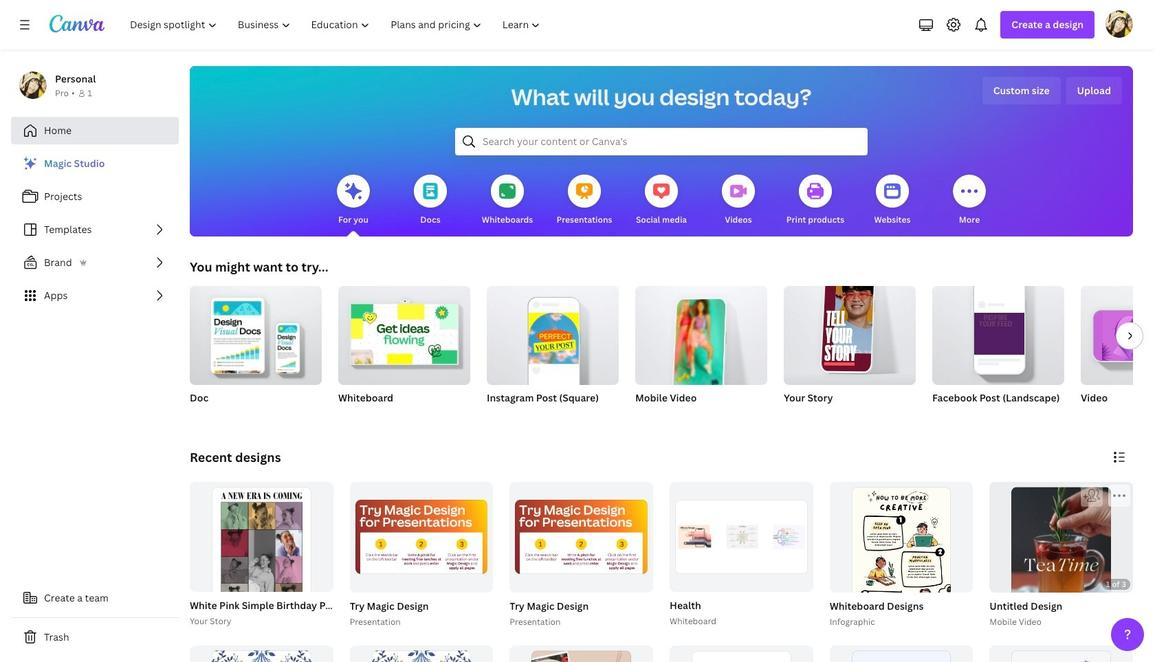 Task type: locate. For each thing, give the bounding box(es) containing it.
Search search field
[[483, 129, 841, 155]]

None search field
[[456, 128, 868, 156]]

stephanie aranda image
[[1106, 10, 1134, 38]]

group
[[784, 278, 917, 422], [784, 278, 917, 385], [190, 281, 322, 422], [190, 281, 322, 385], [339, 281, 471, 422], [339, 281, 471, 385], [487, 281, 619, 422], [487, 281, 619, 385], [636, 281, 768, 422], [636, 281, 768, 393], [933, 286, 1065, 422], [1082, 286, 1156, 422], [187, 482, 470, 663], [190, 482, 333, 663], [347, 482, 494, 629], [350, 482, 494, 593], [507, 482, 654, 629], [510, 482, 654, 593], [667, 482, 814, 629], [670, 482, 814, 593], [828, 482, 974, 663], [988, 482, 1134, 663], [990, 482, 1134, 663], [190, 646, 333, 663], [350, 646, 494, 663], [510, 646, 654, 663], [670, 646, 814, 663], [830, 646, 974, 663], [990, 646, 1134, 663]]

list
[[11, 150, 179, 310]]



Task type: vqa. For each thing, say whether or not it's contained in the screenshot.
but first, cookies 🍪
no



Task type: describe. For each thing, give the bounding box(es) containing it.
top level navigation element
[[121, 11, 553, 39]]



